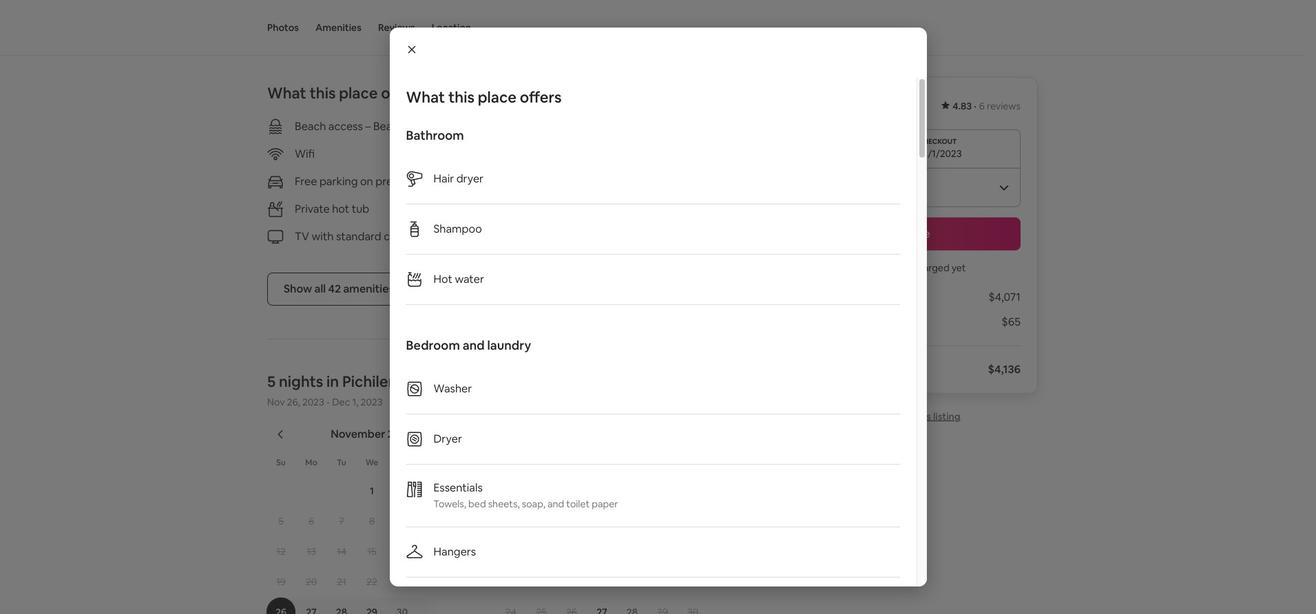Task type: vqa. For each thing, say whether or not it's contained in the screenshot.


Task type: locate. For each thing, give the bounding box(es) containing it.
0 horizontal spatial 20
[[306, 576, 317, 589]]

17 right 16 button
[[428, 546, 437, 558]]

1,
[[352, 396, 359, 409]]

1 su from the left
[[276, 458, 286, 469]]

2 22 from the left
[[657, 576, 668, 589]]

13
[[307, 546, 316, 558]]

0 horizontal spatial 6
[[309, 516, 314, 528]]

21 down 14
[[337, 576, 346, 589]]

0 horizontal spatial 8 button
[[357, 507, 387, 536]]

what this place offers up bathroom
[[406, 88, 562, 107]]

2 su from the left
[[507, 458, 517, 469]]

22 button down 15, friday, december 2023. unavailable button
[[648, 568, 678, 597]]

1 horizontal spatial sa
[[689, 458, 699, 469]]

6 for 1st 6 button from right
[[599, 516, 605, 528]]

1 20 button from the left
[[296, 568, 327, 597]]

2 8 button from the left
[[648, 507, 678, 536]]

2 7 button from the left
[[617, 507, 648, 536]]

21 button down 14
[[327, 568, 357, 597]]

4 down soap,
[[539, 516, 544, 528]]

1 horizontal spatial su
[[507, 458, 517, 469]]

15, friday, december 2023. unavailable button
[[648, 538, 677, 567]]

1 horizontal spatial 17 button
[[496, 568, 526, 597]]

2 19 button from the left
[[557, 568, 587, 597]]

tv with standard cable
[[295, 230, 411, 244]]

what inside dialog
[[406, 88, 445, 107]]

1 horizontal spatial 8 button
[[648, 507, 678, 536]]

tu down 'november' on the left
[[337, 458, 347, 469]]

1 vertical spatial 3 button
[[496, 507, 526, 536]]

water
[[455, 272, 484, 287]]

won't
[[872, 262, 897, 274]]

hot
[[434, 272, 453, 287]]

3 button up 10, sunday, december 2023. unavailable button
[[496, 507, 526, 536]]

amenities
[[316, 21, 362, 34]]

0 horizontal spatial 18
[[458, 546, 468, 558]]

2 mo from the left
[[536, 458, 548, 469]]

17 for the rightmost 17 button
[[507, 576, 516, 589]]

19 down 12, tuesday, december 2023. unavailable button
[[567, 576, 577, 589]]

bedroom
[[406, 338, 460, 353]]

1 horizontal spatial 7
[[630, 516, 635, 528]]

6 right ·
[[980, 100, 985, 112]]

19 button down 12, tuesday, december 2023. unavailable button
[[557, 568, 587, 597]]

$814
[[799, 290, 823, 305]]

7
[[339, 516, 344, 528], [630, 516, 635, 528]]

1 vertical spatial 17 button
[[496, 568, 526, 597]]

1 horizontal spatial 22 button
[[648, 568, 678, 597]]

0 horizontal spatial 3 button
[[418, 477, 448, 506]]

6 button
[[296, 507, 327, 536], [587, 507, 617, 536]]

1 horizontal spatial offers
[[520, 88, 562, 107]]

nights inside 5 nights in pichilemu nov 26, 2023 - dec 1, 2023
[[279, 372, 323, 392]]

0 horizontal spatial tu
[[337, 458, 347, 469]]

0 horizontal spatial 21 button
[[327, 568, 357, 597]]

9 button
[[387, 507, 418, 536], [678, 507, 708, 536]]

laundry
[[487, 338, 531, 353]]

4
[[460, 485, 466, 498], [539, 516, 544, 528]]

3 button up 10 button
[[418, 477, 448, 506]]

0 vertical spatial 4
[[460, 485, 466, 498]]

8 up 15, friday, december 2023. unavailable button
[[660, 516, 666, 528]]

tu
[[337, 458, 347, 469], [568, 458, 577, 469]]

24
[[427, 576, 438, 589]]

1 23 from the left
[[397, 576, 408, 589]]

2023 left the -
[[302, 396, 324, 409]]

4.83 · 6 reviews
[[953, 100, 1021, 112]]

this up bathroom
[[449, 88, 475, 107]]

21 down 14, thursday, december 2023. unavailable button
[[628, 576, 637, 589]]

this
[[310, 84, 336, 103], [449, 88, 475, 107], [915, 411, 932, 423]]

8 down 1
[[369, 516, 375, 528]]

sa up essentials
[[458, 458, 468, 469]]

2023 right 'november' on the left
[[388, 427, 413, 442]]

you won't be charged yet
[[854, 262, 966, 274]]

17 button down 10, sunday, december 2023. unavailable button
[[496, 568, 526, 597]]

1 horizontal spatial 17
[[507, 576, 516, 589]]

6 up 13
[[309, 516, 314, 528]]

1 horizontal spatial fr
[[660, 458, 667, 469]]

3 down sheets,
[[509, 516, 514, 528]]

2023 right the 1,
[[361, 396, 383, 409]]

su up "essentials towels, bed sheets, soap, and toilet paper"
[[507, 458, 517, 469]]

23 for second 23 button
[[688, 576, 699, 589]]

0 horizontal spatial su
[[276, 458, 286, 469]]

private hot tub
[[295, 202, 370, 216]]

what for bathroom
[[406, 88, 445, 107]]

23 left 24
[[397, 576, 408, 589]]

22 down 15
[[367, 576, 378, 589]]

1 horizontal spatial 21
[[628, 576, 637, 589]]

this left listing
[[915, 411, 932, 423]]

0 horizontal spatial mo
[[305, 458, 317, 469]]

1 horizontal spatial 22
[[657, 576, 668, 589]]

this up beach
[[310, 84, 336, 103]]

0 horizontal spatial 23
[[397, 576, 408, 589]]

3 up towels,
[[430, 485, 435, 498]]

0 horizontal spatial 23 button
[[387, 568, 418, 597]]

place inside dialog
[[478, 88, 517, 107]]

1 horizontal spatial 21 button
[[617, 568, 648, 597]]

1 20 from the left
[[306, 576, 317, 589]]

7 button up 14, thursday, december 2023. unavailable button
[[617, 507, 648, 536]]

3 button
[[418, 477, 448, 506], [496, 507, 526, 536]]

and left laundry on the bottom
[[463, 338, 485, 353]]

we up 1 button
[[366, 458, 378, 469]]

1 horizontal spatial and
[[548, 498, 565, 511]]

0 horizontal spatial 21
[[337, 576, 346, 589]]

17 button down 10 button
[[418, 538, 448, 567]]

nights right x
[[842, 290, 873, 305]]

0 horizontal spatial we
[[366, 458, 378, 469]]

1 vertical spatial 17
[[507, 576, 516, 589]]

1 vertical spatial nights
[[279, 372, 323, 392]]

0 horizontal spatial what
[[267, 84, 306, 103]]

2 we from the left
[[596, 458, 609, 469]]

3
[[430, 485, 435, 498], [509, 516, 514, 528]]

this for bathroom
[[449, 88, 475, 107]]

1 21 button from the left
[[327, 568, 357, 597]]

beach access – beachfront
[[295, 119, 430, 134]]

5 down 'toilet'
[[569, 516, 575, 528]]

0 horizontal spatial 9 button
[[387, 507, 418, 536]]

2, saturday, december 2023. unavailable button
[[679, 477, 708, 506]]

2 sa from the left
[[689, 458, 699, 469]]

what this place offers up access
[[267, 84, 423, 103]]

0 horizontal spatial nights
[[279, 372, 323, 392]]

1 vertical spatial 3
[[509, 516, 514, 528]]

what up beachfront
[[406, 88, 445, 107]]

1 horizontal spatial this
[[449, 88, 475, 107]]

8 button up 15, friday, december 2023. unavailable button
[[648, 507, 678, 536]]

1 horizontal spatial tu
[[568, 458, 577, 469]]

9 button down 2, saturday, december 2023. unavailable button
[[678, 507, 708, 536]]

and inside "essentials towels, bed sheets, soap, and toilet paper"
[[548, 498, 565, 511]]

14, thursday, december 2023. unavailable button
[[618, 538, 647, 567]]

20 down 13, wednesday, december 2023. unavailable button
[[597, 576, 608, 589]]

1 horizontal spatial 4 button
[[526, 507, 557, 536]]

1 horizontal spatial 20
[[597, 576, 608, 589]]

2 23 from the left
[[688, 576, 699, 589]]

1 horizontal spatial 6 button
[[587, 507, 617, 536]]

0 vertical spatial 3
[[430, 485, 435, 498]]

0 horizontal spatial fr
[[429, 458, 436, 469]]

what up beach
[[267, 84, 306, 103]]

2 23 button from the left
[[678, 568, 708, 597]]

10 button
[[418, 507, 448, 536]]

essentials
[[434, 481, 483, 495]]

2 21 button from the left
[[617, 568, 648, 597]]

7 up 14, thursday, december 2023. unavailable button
[[630, 516, 635, 528]]

2023 inside "calendar" 'application'
[[388, 427, 413, 442]]

7 button up 14
[[327, 507, 357, 536]]

21 button down 14, thursday, december 2023. unavailable button
[[617, 568, 648, 597]]

1 horizontal spatial 6
[[599, 516, 605, 528]]

what
[[267, 84, 306, 103], [406, 88, 445, 107]]

0 horizontal spatial 4 button
[[448, 477, 478, 506]]

9 down 2, saturday, december 2023. unavailable button
[[690, 516, 696, 528]]

0 horizontal spatial 20 button
[[296, 568, 327, 597]]

4 button up 11, monday, december 2023. unavailable button
[[526, 507, 557, 536]]

1 mo from the left
[[305, 458, 317, 469]]

22 down 15, friday, december 2023. unavailable button
[[657, 576, 668, 589]]

18 button
[[448, 538, 478, 567], [526, 568, 557, 597]]

calendar application
[[251, 413, 1180, 615]]

1 6 button from the left
[[296, 507, 327, 536]]

23 for second 23 button from right
[[397, 576, 408, 589]]

place
[[339, 84, 378, 103], [478, 88, 517, 107]]

19
[[276, 576, 286, 589], [567, 576, 577, 589]]

0 horizontal spatial 4
[[460, 485, 466, 498]]

0 horizontal spatial sa
[[458, 458, 468, 469]]

6
[[980, 100, 985, 112], [309, 516, 314, 528], [599, 516, 605, 528]]

report this listing
[[881, 411, 961, 423]]

17
[[428, 546, 437, 558], [507, 576, 516, 589]]

17 button
[[418, 538, 448, 567], [496, 568, 526, 597]]

5 up nov
[[267, 372, 276, 392]]

0 horizontal spatial 6 button
[[296, 507, 327, 536]]

18 button down 11, monday, december 2023. unavailable button
[[526, 568, 557, 597]]

we up paper
[[596, 458, 609, 469]]

22 button
[[357, 568, 387, 597], [648, 568, 678, 597]]

2 horizontal spatial 2023
[[388, 427, 413, 442]]

23 button left 24
[[387, 568, 418, 597]]

all
[[315, 282, 326, 296]]

2 th from the left
[[628, 458, 638, 469]]

1 horizontal spatial 23 button
[[678, 568, 708, 597]]

1 21 from the left
[[337, 576, 346, 589]]

1 8 from the left
[[369, 516, 375, 528]]

place for bathroom
[[478, 88, 517, 107]]

1 sa from the left
[[458, 458, 468, 469]]

0 horizontal spatial and
[[463, 338, 485, 353]]

4 up towels,
[[460, 485, 466, 498]]

0 vertical spatial 18 button
[[448, 538, 478, 567]]

offers for beach access – beachfront
[[381, 84, 423, 103]]

1 vertical spatial 4
[[539, 516, 544, 528]]

offers for bathroom
[[520, 88, 562, 107]]

what this place offers
[[267, 84, 423, 103], [406, 88, 562, 107]]

1 fr from the left
[[429, 458, 436, 469]]

16 button
[[387, 538, 418, 567]]

and left 'toilet'
[[548, 498, 565, 511]]

nights up 26,
[[279, 372, 323, 392]]

show
[[284, 282, 312, 296]]

0 horizontal spatial offers
[[381, 84, 423, 103]]

1 horizontal spatial 18
[[537, 576, 546, 589]]

x
[[825, 290, 831, 305]]

yet
[[952, 262, 966, 274]]

22 button down 15 button
[[357, 568, 387, 597]]

0 horizontal spatial 3
[[430, 485, 435, 498]]

0 horizontal spatial place
[[339, 84, 378, 103]]

november
[[331, 427, 385, 442]]

1 horizontal spatial nights
[[842, 290, 873, 305]]

2 20 button from the left
[[587, 568, 617, 597]]

free parking on premises
[[295, 174, 422, 189]]

6 for first 6 button from the left
[[309, 516, 314, 528]]

this inside dialog
[[449, 88, 475, 107]]

18 down 11, monday, december 2023. unavailable button
[[537, 576, 546, 589]]

19 button down 12 button
[[266, 568, 296, 597]]

su down nov
[[276, 458, 286, 469]]

4 button up 11
[[448, 477, 478, 506]]

1 we from the left
[[366, 458, 378, 469]]

23 down 16, saturday, december 2023. unavailable button
[[688, 576, 699, 589]]

pets allowed
[[525, 202, 589, 216]]

1 horizontal spatial what
[[406, 88, 445, 107]]

1 tu from the left
[[337, 458, 347, 469]]

0 horizontal spatial this
[[310, 84, 336, 103]]

19 down the 12 at the bottom left
[[276, 576, 286, 589]]

0 horizontal spatial 22 button
[[357, 568, 387, 597]]

beachfront
[[373, 119, 430, 134]]

17 down 10, sunday, december 2023. unavailable button
[[507, 576, 516, 589]]

what this place offers for beach access – beachfront
[[267, 84, 423, 103]]

5 button up 12 button
[[266, 507, 296, 536]]

1 vertical spatial and
[[548, 498, 565, 511]]

18
[[458, 546, 468, 558], [537, 576, 546, 589]]

12 button
[[266, 538, 296, 567]]

reviews button
[[378, 0, 415, 55]]

20 button down 13 button
[[296, 568, 327, 597]]

18 button down 11
[[448, 538, 478, 567]]

–
[[365, 119, 371, 134]]

0 horizontal spatial 19 button
[[266, 568, 296, 597]]

0 vertical spatial 3 button
[[418, 477, 448, 506]]

1 horizontal spatial th
[[628, 458, 638, 469]]

6 button up 13 button
[[296, 507, 327, 536]]

7 button
[[327, 507, 357, 536], [617, 507, 648, 536]]

22
[[367, 576, 378, 589], [657, 576, 668, 589]]

0 horizontal spatial th
[[397, 458, 407, 469]]

0 horizontal spatial 22
[[367, 576, 378, 589]]

6 down paper
[[599, 516, 605, 528]]

8 button down 1 button
[[357, 507, 387, 536]]

0 horizontal spatial 7
[[339, 516, 344, 528]]

1 horizontal spatial 5 button
[[557, 507, 587, 536]]

4.83
[[953, 100, 972, 112]]

2 button
[[387, 477, 418, 506]]

0 horizontal spatial 9
[[400, 516, 405, 528]]

20 button down 13, wednesday, december 2023. unavailable button
[[587, 568, 617, 597]]

5
[[834, 290, 840, 305], [267, 372, 276, 392], [278, 516, 284, 528], [569, 516, 575, 528]]

sa up 2, saturday, december 2023. unavailable button
[[689, 458, 699, 469]]

offers
[[381, 84, 423, 103], [520, 88, 562, 107]]

1 horizontal spatial 19
[[567, 576, 577, 589]]

what this place offers inside dialog
[[406, 88, 562, 107]]

6 button up 13, wednesday, december 2023. unavailable button
[[587, 507, 617, 536]]

11, monday, december 2023. unavailable button
[[527, 538, 556, 567]]

0 vertical spatial and
[[463, 338, 485, 353]]

1 horizontal spatial 18 button
[[526, 568, 557, 597]]

0 horizontal spatial 7 button
[[327, 507, 357, 536]]

offers inside dialog
[[520, 88, 562, 107]]

shampoo
[[434, 222, 482, 236]]

23 button down 16, saturday, december 2023. unavailable button
[[678, 568, 708, 597]]

sa
[[458, 458, 468, 469], [689, 458, 699, 469]]

18 down 11
[[458, 546, 468, 558]]

20
[[306, 576, 317, 589], [597, 576, 608, 589]]

1 7 from the left
[[339, 516, 344, 528]]

9 up "16" at the left of page
[[400, 516, 405, 528]]

2 9 button from the left
[[678, 507, 708, 536]]

0 vertical spatial 17
[[428, 546, 437, 558]]

toilet
[[567, 498, 590, 511]]

dec
[[332, 396, 350, 409]]

9 button left 10
[[387, 507, 418, 536]]

1 horizontal spatial place
[[478, 88, 517, 107]]

20 down 13
[[306, 576, 317, 589]]

tu up 'toilet'
[[568, 458, 577, 469]]

1 vertical spatial 18
[[537, 576, 546, 589]]

0 horizontal spatial 5 button
[[266, 507, 296, 536]]

5 button up 12, tuesday, december 2023. unavailable button
[[557, 507, 587, 536]]

1 horizontal spatial 8
[[660, 516, 666, 528]]

2 21 from the left
[[628, 576, 637, 589]]

1 horizontal spatial 20 button
[[587, 568, 617, 597]]

1 horizontal spatial 23
[[688, 576, 699, 589]]

amenities
[[343, 282, 394, 296]]

0 horizontal spatial 17
[[428, 546, 437, 558]]

0 horizontal spatial 8
[[369, 516, 375, 528]]

19 button
[[266, 568, 296, 597], [557, 568, 587, 597]]

5 button
[[266, 507, 296, 536], [557, 507, 587, 536]]

18 for 18 button to the bottom
[[537, 576, 546, 589]]

charged
[[913, 262, 950, 274]]

21
[[337, 576, 346, 589], [628, 576, 637, 589]]

and
[[463, 338, 485, 353], [548, 498, 565, 511]]

0 vertical spatial 4 button
[[448, 477, 478, 506]]

7 up 14
[[339, 516, 344, 528]]

13 button
[[296, 538, 327, 567]]

1 horizontal spatial 7 button
[[617, 507, 648, 536]]

0 vertical spatial 18
[[458, 546, 468, 558]]

0 horizontal spatial 19
[[276, 576, 286, 589]]

1 horizontal spatial mo
[[536, 458, 548, 469]]

1 horizontal spatial 19 button
[[557, 568, 587, 597]]



Task type: describe. For each thing, give the bounding box(es) containing it.
1 vertical spatial 18 button
[[526, 568, 557, 597]]

2 fr from the left
[[660, 458, 667, 469]]

show all 42 amenities button
[[267, 273, 411, 306]]

10
[[428, 516, 438, 528]]

1 9 button from the left
[[387, 507, 418, 536]]

1 19 from the left
[[276, 576, 286, 589]]

photos
[[267, 21, 299, 34]]

what this place offers dialog
[[390, 28, 927, 615]]

show all 42 amenities
[[284, 282, 394, 296]]

-
[[327, 396, 330, 409]]

0 vertical spatial nights
[[842, 290, 873, 305]]

bed
[[469, 498, 486, 511]]

5 right x
[[834, 290, 840, 305]]

2 8 from the left
[[660, 516, 666, 528]]

wifi
[[295, 147, 315, 161]]

dryer
[[457, 172, 484, 186]]

standard
[[336, 230, 382, 244]]

1 23 button from the left
[[387, 568, 418, 597]]

this for beach access – beachfront
[[310, 84, 336, 103]]

hair dryer
[[434, 172, 484, 186]]

amenities button
[[316, 0, 362, 55]]

2 5 button from the left
[[557, 507, 587, 536]]

bathroom
[[406, 127, 464, 143]]

13, wednesday, december 2023. unavailable button
[[588, 538, 617, 567]]

12/1/2023
[[919, 147, 962, 160]]

1 horizontal spatial 3 button
[[496, 507, 526, 536]]

5 nights in pichilemu nov 26, 2023 - dec 1, 2023
[[267, 372, 411, 409]]

1 22 from the left
[[367, 576, 378, 589]]

12/1/2023 button
[[799, 130, 1021, 168]]

photos button
[[267, 0, 299, 55]]

5 up the 12 at the bottom left
[[278, 516, 284, 528]]

5 inside 5 nights in pichilemu nov 26, 2023 - dec 1, 2023
[[267, 372, 276, 392]]

2 horizontal spatial this
[[915, 411, 932, 423]]

free
[[295, 174, 317, 189]]

11
[[459, 516, 467, 528]]

location button
[[432, 0, 471, 55]]

place for beach access – beachfront
[[339, 84, 378, 103]]

$814 x 5 nights button
[[799, 290, 873, 305]]

2 9 from the left
[[690, 516, 696, 528]]

$4,071
[[989, 290, 1021, 305]]

be
[[899, 262, 911, 274]]

11 button
[[448, 507, 478, 536]]

15
[[367, 546, 377, 558]]

2 19 from the left
[[567, 576, 577, 589]]

with
[[312, 230, 334, 244]]

1 vertical spatial 4 button
[[526, 507, 557, 536]]

2 horizontal spatial 6
[[980, 100, 985, 112]]

listing
[[934, 411, 961, 423]]

26,
[[287, 396, 300, 409]]

0 horizontal spatial 18 button
[[448, 538, 478, 567]]

2 6 button from the left
[[587, 507, 617, 536]]

17 for the top 17 button
[[428, 546, 437, 558]]

reviews
[[378, 21, 415, 34]]

reserve
[[889, 227, 931, 241]]

1 8 button from the left
[[357, 507, 387, 536]]

0 horizontal spatial 2023
[[302, 396, 324, 409]]

washer
[[434, 382, 472, 396]]

25
[[458, 576, 468, 589]]

16
[[398, 546, 407, 558]]

pets
[[525, 202, 548, 216]]

2 22 button from the left
[[648, 568, 678, 597]]

1 button
[[357, 477, 387, 506]]

2
[[400, 485, 405, 498]]

allowed
[[550, 202, 589, 216]]

november 2023
[[331, 427, 413, 442]]

0 vertical spatial 17 button
[[418, 538, 448, 567]]

2 20 from the left
[[597, 576, 608, 589]]

24 button
[[418, 568, 448, 597]]

$814 x 5 nights
[[799, 290, 873, 305]]

16, saturday, december 2023. unavailable button
[[679, 538, 708, 567]]

21 for second 21 button
[[628, 576, 637, 589]]

pichilemu
[[342, 372, 411, 392]]

10, sunday, december 2023. unavailable button
[[497, 538, 526, 567]]

25 button
[[448, 568, 478, 597]]

1 5 button from the left
[[266, 507, 296, 536]]

sheets,
[[488, 498, 520, 511]]

what this place offers for bathroom
[[406, 88, 562, 107]]

1 horizontal spatial 2023
[[361, 396, 383, 409]]

you
[[854, 262, 870, 274]]

hot
[[332, 202, 350, 216]]

21 for 2nd 21 button from the right
[[337, 576, 346, 589]]

1 horizontal spatial 3
[[509, 516, 514, 528]]

2 tu from the left
[[568, 458, 577, 469]]

·
[[974, 100, 977, 112]]

1 22 button from the left
[[357, 568, 387, 597]]

beach
[[295, 119, 326, 134]]

what for beach access – beachfront
[[267, 84, 306, 103]]

location
[[432, 21, 471, 34]]

reserve button
[[799, 218, 1021, 251]]

tub
[[352, 202, 370, 216]]

hot water
[[434, 272, 484, 287]]

report this listing button
[[859, 411, 961, 423]]

paper
[[592, 498, 618, 511]]

reviews
[[987, 100, 1021, 112]]

essentials towels, bed sheets, soap, and toilet paper
[[434, 481, 618, 511]]

1 th from the left
[[397, 458, 407, 469]]

14
[[337, 546, 347, 558]]

towels,
[[434, 498, 466, 511]]

12, tuesday, december 2023. unavailable button
[[557, 538, 586, 567]]

1 horizontal spatial 4
[[539, 516, 544, 528]]

parking
[[320, 174, 358, 189]]

1 19 button from the left
[[266, 568, 296, 597]]

1 9 from the left
[[400, 516, 405, 528]]

1
[[370, 485, 374, 498]]

in
[[327, 372, 339, 392]]

dryer
[[434, 432, 462, 446]]

18 for left 18 button
[[458, 546, 468, 558]]

private
[[295, 202, 330, 216]]

hangers
[[434, 545, 476, 559]]

premises
[[376, 174, 422, 189]]

$65
[[1002, 315, 1021, 329]]

hair
[[434, 172, 454, 186]]

soap,
[[522, 498, 546, 511]]

report
[[881, 411, 913, 423]]

$4,136
[[988, 362, 1021, 377]]

cable
[[384, 230, 411, 244]]

12
[[276, 546, 286, 558]]

nov
[[267, 396, 285, 409]]

2 7 from the left
[[630, 516, 635, 528]]

1 7 button from the left
[[327, 507, 357, 536]]



